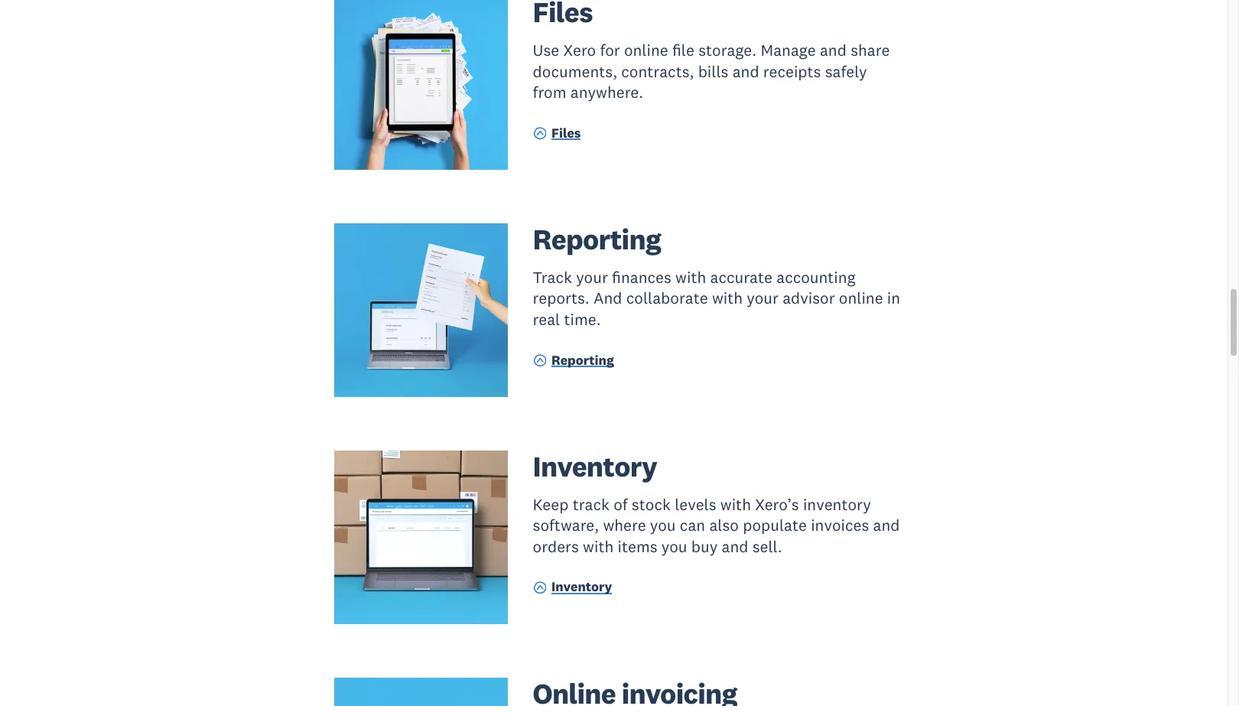 Task type: describe. For each thing, give the bounding box(es) containing it.
also
[[710, 515, 739, 536]]

populate
[[743, 515, 807, 536]]

time.
[[564, 309, 601, 330]]

documents,
[[533, 61, 618, 82]]

you down can
[[662, 536, 688, 557]]

can
[[680, 515, 706, 536]]

reports.
[[533, 288, 590, 309]]

with up collaborate
[[676, 267, 707, 288]]

use
[[533, 40, 560, 61]]

bills
[[698, 61, 729, 82]]

receipts
[[764, 61, 821, 82]]

files
[[552, 125, 581, 141]]

you down the 'stock'
[[650, 515, 676, 536]]

sell.
[[753, 536, 783, 557]]

and down storage. at top right
[[733, 61, 760, 82]]

in
[[888, 288, 901, 309]]

inventory
[[803, 494, 871, 515]]

online inside use xero for online file storage. manage and share documents, contracts, bills and receipts safely from anywhere.
[[624, 40, 669, 61]]

and right invoices
[[874, 515, 900, 536]]

0 vertical spatial reporting
[[533, 221, 661, 257]]

from
[[533, 82, 567, 103]]

contracts,
[[622, 61, 694, 82]]

keep track of stock levels with xero's inventory software, where you can also populate invoices and orders with items you buy and sell.
[[533, 494, 900, 557]]

finances
[[612, 267, 672, 288]]

online inside the track your finances with accurate accounting reports. and collaborate with your advisor online in real time.
[[839, 288, 884, 309]]

software,
[[533, 515, 599, 536]]

with up also
[[721, 494, 751, 515]]



Task type: vqa. For each thing, say whether or not it's contained in the screenshot.
PHONE text field
no



Task type: locate. For each thing, give the bounding box(es) containing it.
items
[[618, 536, 658, 557]]

use xero for online file storage. manage and share documents, contracts, bills and receipts safely from anywhere.
[[533, 40, 890, 103]]

with down accurate
[[712, 288, 743, 309]]

with down 'where'
[[583, 536, 614, 557]]

anywhere.
[[571, 82, 644, 103]]

manage
[[761, 40, 816, 61]]

0 vertical spatial inventory
[[533, 448, 657, 484]]

invoices
[[811, 515, 870, 536]]

your
[[576, 267, 608, 288], [747, 288, 779, 309]]

advisor
[[783, 288, 835, 309]]

reporting up track
[[533, 221, 661, 257]]

files button
[[533, 124, 581, 145]]

0 horizontal spatial your
[[576, 267, 608, 288]]

levels
[[675, 494, 717, 515]]

accurate
[[711, 267, 773, 288]]

and
[[820, 40, 847, 61], [733, 61, 760, 82], [874, 515, 900, 536], [722, 536, 749, 557]]

safely
[[825, 61, 868, 82]]

reporting
[[533, 221, 661, 257], [552, 352, 614, 369]]

0 vertical spatial online
[[624, 40, 669, 61]]

orders
[[533, 536, 579, 557]]

0 horizontal spatial online
[[624, 40, 669, 61]]

and down also
[[722, 536, 749, 557]]

track
[[573, 494, 610, 515]]

1 vertical spatial inventory
[[552, 579, 612, 596]]

where
[[603, 515, 646, 536]]

online left the in
[[839, 288, 884, 309]]

1 horizontal spatial online
[[839, 288, 884, 309]]

your down accurate
[[747, 288, 779, 309]]

online
[[624, 40, 669, 61], [839, 288, 884, 309]]

online up contracts,
[[624, 40, 669, 61]]

and up safely
[[820, 40, 847, 61]]

buy
[[692, 536, 718, 557]]

inventory button
[[533, 578, 612, 599]]

inventory up 'track'
[[533, 448, 657, 484]]

for
[[600, 40, 620, 61]]

storage.
[[699, 40, 757, 61]]

reporting inside button
[[552, 352, 614, 369]]

inventory
[[533, 448, 657, 484], [552, 579, 612, 596]]

1 vertical spatial reporting
[[552, 352, 614, 369]]

1 horizontal spatial your
[[747, 288, 779, 309]]

inventory inside button
[[552, 579, 612, 596]]

with
[[676, 267, 707, 288], [712, 288, 743, 309], [721, 494, 751, 515], [583, 536, 614, 557]]

your up and
[[576, 267, 608, 288]]

inventory down orders
[[552, 579, 612, 596]]

share
[[851, 40, 890, 61]]

stock
[[632, 494, 671, 515]]

of
[[614, 494, 628, 515]]

reporting down time.
[[552, 352, 614, 369]]

track your finances with accurate accounting reports. and collaborate with your advisor online in real time.
[[533, 267, 901, 330]]

xero
[[564, 40, 596, 61]]

reporting button
[[533, 351, 614, 372]]

accounting
[[777, 267, 856, 288]]

keep
[[533, 494, 569, 515]]

xero's
[[756, 494, 799, 515]]

and
[[594, 288, 623, 309]]

1 vertical spatial online
[[839, 288, 884, 309]]

collaborate
[[627, 288, 708, 309]]

you
[[650, 515, 676, 536], [662, 536, 688, 557]]

real
[[533, 309, 560, 330]]

file
[[673, 40, 695, 61]]

track
[[533, 267, 572, 288]]



